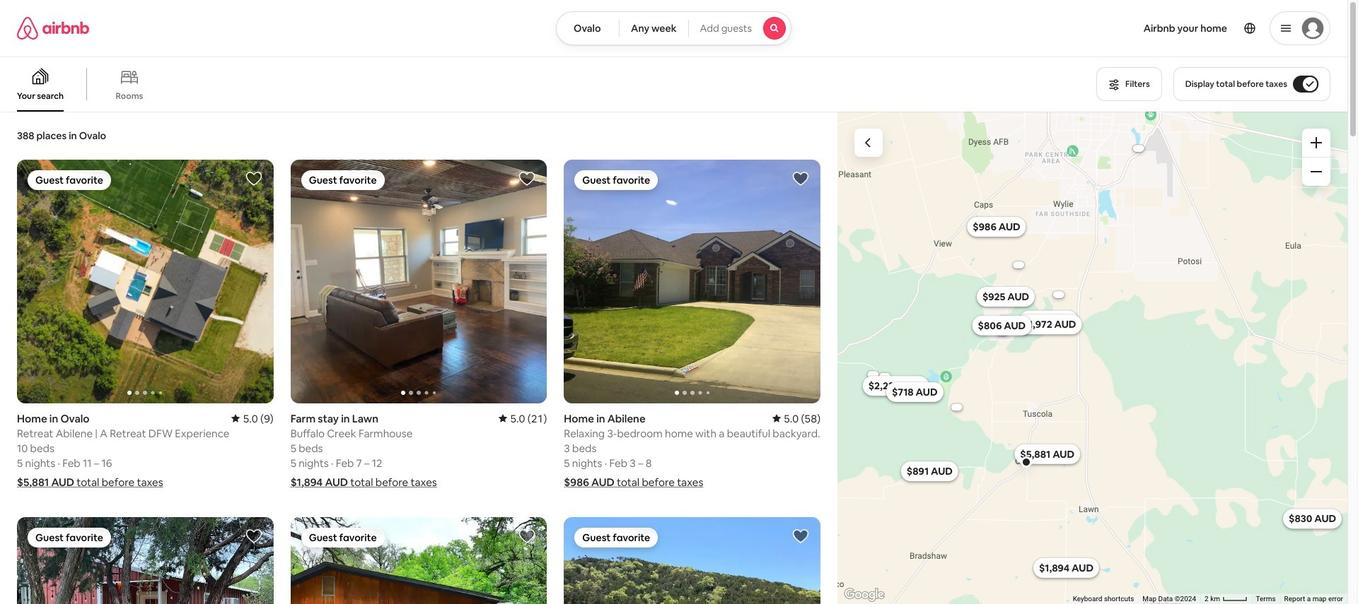 Task type: describe. For each thing, give the bounding box(es) containing it.
the location you searched image
[[1021, 457, 1032, 468]]

zoom in image
[[1311, 137, 1323, 149]]

add to wishlist: guesthouse in tuscola image
[[245, 528, 262, 545]]

profile element
[[809, 0, 1331, 57]]

5.0 out of 5 average rating,  58 reviews image
[[773, 412, 821, 426]]

google image
[[841, 587, 888, 605]]

add to wishlist: home in ovalo image
[[245, 171, 262, 188]]

add to wishlist: home in abilene image
[[793, 171, 809, 188]]

add to wishlist: home in buffalo gap image
[[519, 528, 536, 545]]

google map
showing 31 stays. region
[[838, 109, 1348, 605]]

add to wishlist: farm stay in lawn image
[[519, 171, 536, 188]]

5.0 out of 5 average rating,  21 reviews image
[[499, 412, 547, 426]]



Task type: vqa. For each thing, say whether or not it's contained in the screenshot.
In
no



Task type: locate. For each thing, give the bounding box(es) containing it.
add to wishlist: home in tuscola image
[[793, 528, 809, 545]]

zoom out image
[[1311, 166, 1323, 178]]

None search field
[[556, 11, 792, 45]]

5.0 out of 5 average rating,  9 reviews image
[[232, 412, 274, 426]]

group
[[17, 160, 274, 404], [291, 160, 547, 404], [564, 160, 821, 404], [17, 518, 274, 605], [291, 518, 547, 605], [564, 518, 821, 605]]



